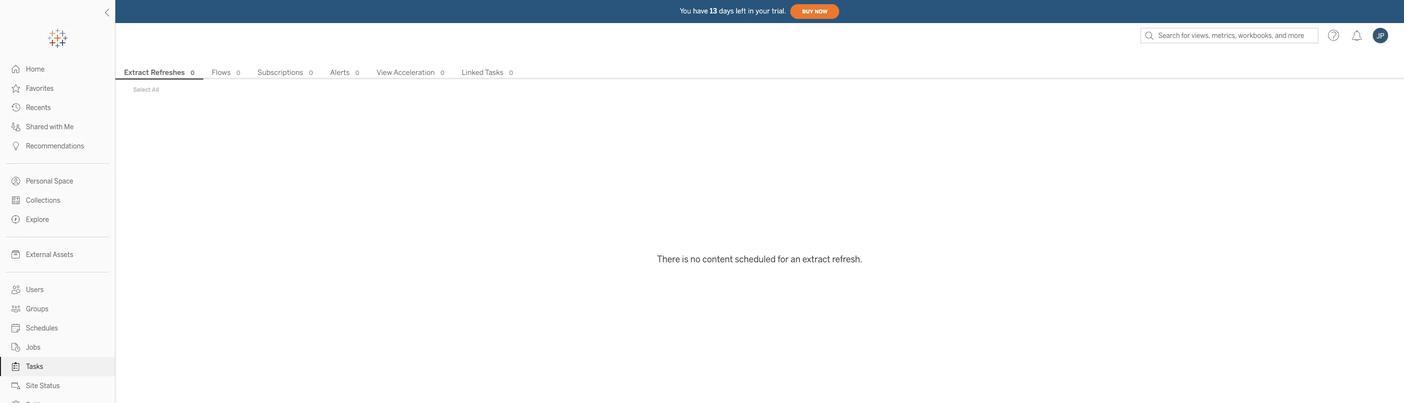 Task type: describe. For each thing, give the bounding box(es) containing it.
by text only_f5he34f image for users
[[12, 286, 20, 294]]

recents
[[26, 104, 51, 112]]

tasks link
[[0, 357, 115, 377]]

extract
[[124, 68, 149, 77]]

recommendations link
[[0, 137, 115, 156]]

refresh.
[[832, 254, 863, 265]]

days
[[719, 7, 734, 15]]

favorites
[[26, 85, 54, 93]]

schedules link
[[0, 319, 115, 338]]

9 by text only_f5he34f image from the top
[[12, 401, 20, 404]]

alerts
[[330, 68, 350, 77]]

explore link
[[0, 210, 115, 229]]

assets
[[53, 251, 73, 259]]

0 for flows
[[237, 70, 240, 76]]

0 for extract refreshes
[[191, 70, 195, 76]]

site status
[[26, 382, 60, 391]]

0 for view acceleration
[[441, 70, 444, 76]]

an
[[791, 254, 801, 265]]

shared with me
[[26, 123, 74, 131]]

view
[[377, 68, 392, 77]]

tasks inside main navigation. press the up and down arrow keys to access links. element
[[26, 363, 43, 371]]

buy now
[[802, 8, 828, 15]]

shared
[[26, 123, 48, 131]]

you have 13 days left in your trial.
[[680, 7, 786, 15]]

buy
[[802, 8, 813, 15]]

left
[[736, 7, 746, 15]]

0 for linked tasks
[[509, 70, 513, 76]]

is
[[682, 254, 689, 265]]

navigation containing extract refreshes
[[115, 65, 1404, 80]]

site status link
[[0, 377, 115, 396]]

personal space
[[26, 177, 73, 186]]

by text only_f5he34f image for personal space
[[12, 177, 20, 186]]

navigation panel element
[[0, 29, 115, 404]]

home
[[26, 65, 45, 74]]

linked tasks
[[462, 68, 504, 77]]

by text only_f5he34f image for collections
[[12, 196, 20, 205]]

site
[[26, 382, 38, 391]]

you
[[680, 7, 691, 15]]

buy now button
[[790, 4, 840, 19]]

have
[[693, 7, 708, 15]]

groups
[[26, 305, 48, 314]]

jobs link
[[0, 338, 115, 357]]

me
[[64, 123, 74, 131]]

main navigation. press the up and down arrow keys to access links. element
[[0, 60, 115, 404]]

select
[[133, 87, 151, 93]]

in
[[748, 7, 754, 15]]

view acceleration
[[377, 68, 435, 77]]

subscriptions
[[258, 68, 303, 77]]

by text only_f5he34f image for recommendations
[[12, 142, 20, 151]]

13
[[710, 7, 717, 15]]

collections
[[26, 197, 60, 205]]



Task type: locate. For each thing, give the bounding box(es) containing it.
0 left alerts
[[309, 70, 313, 76]]

with
[[50, 123, 63, 131]]

now
[[815, 8, 828, 15]]

3 by text only_f5he34f image from the top
[[12, 177, 20, 186]]

select all
[[133, 87, 159, 93]]

collections link
[[0, 191, 115, 210]]

0 right linked tasks
[[509, 70, 513, 76]]

0 right flows
[[237, 70, 240, 76]]

external assets
[[26, 251, 73, 259]]

by text only_f5he34f image for tasks
[[12, 363, 20, 371]]

groups link
[[0, 300, 115, 319]]

content
[[703, 254, 733, 265]]

1 by text only_f5he34f image from the top
[[12, 84, 20, 93]]

4 by text only_f5he34f image from the top
[[12, 251, 20, 259]]

3 by text only_f5he34f image from the top
[[12, 142, 20, 151]]

by text only_f5he34f image inside collections link
[[12, 196, 20, 205]]

personal
[[26, 177, 53, 186]]

by text only_f5he34f image for explore
[[12, 215, 20, 224]]

by text only_f5he34f image inside external assets link
[[12, 251, 20, 259]]

by text only_f5he34f image inside the favorites link
[[12, 84, 20, 93]]

status
[[40, 382, 60, 391]]

by text only_f5he34f image inside jobs link
[[12, 343, 20, 352]]

jobs
[[26, 344, 41, 352]]

tasks
[[485, 68, 504, 77], [26, 363, 43, 371]]

by text only_f5he34f image inside recents link
[[12, 103, 20, 112]]

for
[[778, 254, 789, 265]]

tasks down jobs
[[26, 363, 43, 371]]

there is no content scheduled for an extract refresh. main content
[[115, 48, 1404, 404]]

external
[[26, 251, 51, 259]]

by text only_f5he34f image inside groups link
[[12, 305, 20, 314]]

6 by text only_f5he34f image from the top
[[12, 343, 20, 352]]

2 by text only_f5he34f image from the top
[[12, 103, 20, 112]]

linked
[[462, 68, 484, 77]]

tasks inside sub-spaces 'tab list'
[[485, 68, 504, 77]]

2 0 from the left
[[237, 70, 240, 76]]

0 right alerts
[[356, 70, 359, 76]]

by text only_f5he34f image inside the users link
[[12, 286, 20, 294]]

refreshes
[[151, 68, 185, 77]]

shared with me link
[[0, 117, 115, 137]]

acceleration
[[394, 68, 435, 77]]

by text only_f5he34f image inside tasks link
[[12, 363, 20, 371]]

2 by text only_f5he34f image from the top
[[12, 123, 20, 131]]

by text only_f5he34f image for shared with me
[[12, 123, 20, 131]]

4 0 from the left
[[356, 70, 359, 76]]

trial.
[[772, 7, 786, 15]]

by text only_f5he34f image inside site status link
[[12, 382, 20, 391]]

5 by text only_f5he34f image from the top
[[12, 324, 20, 333]]

by text only_f5he34f image for favorites
[[12, 84, 20, 93]]

0
[[191, 70, 195, 76], [237, 70, 240, 76], [309, 70, 313, 76], [356, 70, 359, 76], [441, 70, 444, 76], [509, 70, 513, 76]]

schedules
[[26, 325, 58, 333]]

8 by text only_f5he34f image from the top
[[12, 382, 20, 391]]

4 by text only_f5he34f image from the top
[[12, 196, 20, 205]]

0 vertical spatial tasks
[[485, 68, 504, 77]]

by text only_f5he34f image for groups
[[12, 305, 20, 314]]

extract refreshes
[[124, 68, 185, 77]]

5 0 from the left
[[441, 70, 444, 76]]

recents link
[[0, 98, 115, 117]]

by text only_f5he34f image for site status
[[12, 382, 20, 391]]

by text only_f5he34f image for recents
[[12, 103, 20, 112]]

personal space link
[[0, 172, 115, 191]]

select all button
[[127, 84, 165, 96]]

by text only_f5he34f image left collections
[[12, 196, 20, 205]]

by text only_f5he34f image inside explore link
[[12, 215, 20, 224]]

there is no content scheduled for an extract refresh.
[[657, 254, 863, 265]]

by text only_f5he34f image inside personal space link
[[12, 177, 20, 186]]

extract
[[803, 254, 830, 265]]

by text only_f5he34f image for jobs
[[12, 343, 20, 352]]

by text only_f5he34f image left recommendations
[[12, 142, 20, 151]]

favorites link
[[0, 79, 115, 98]]

home link
[[0, 60, 115, 79]]

no
[[691, 254, 701, 265]]

3 0 from the left
[[309, 70, 313, 76]]

all
[[152, 87, 159, 93]]

5 by text only_f5he34f image from the top
[[12, 215, 20, 224]]

1 0 from the left
[[191, 70, 195, 76]]

6 by text only_f5he34f image from the top
[[12, 286, 20, 294]]

0 right acceleration on the left top
[[441, 70, 444, 76]]

0 for subscriptions
[[309, 70, 313, 76]]

by text only_f5he34f image left favorites
[[12, 84, 20, 93]]

recommendations
[[26, 142, 84, 151]]

explore
[[26, 216, 49, 224]]

1 vertical spatial tasks
[[26, 363, 43, 371]]

by text only_f5he34f image left the groups
[[12, 305, 20, 314]]

6 0 from the left
[[509, 70, 513, 76]]

7 by text only_f5he34f image from the top
[[12, 363, 20, 371]]

space
[[54, 177, 73, 186]]

Search for views, metrics, workbooks, and more text field
[[1141, 28, 1319, 43]]

users link
[[0, 280, 115, 300]]

by text only_f5he34f image inside schedules 'link'
[[12, 324, 20, 333]]

by text only_f5he34f image left the explore
[[12, 215, 20, 224]]

by text only_f5he34f image inside home link
[[12, 65, 20, 74]]

tasks right the "linked"
[[485, 68, 504, 77]]

your
[[756, 7, 770, 15]]

by text only_f5he34f image for schedules
[[12, 324, 20, 333]]

0 right refreshes
[[191, 70, 195, 76]]

there
[[657, 254, 680, 265]]

by text only_f5he34f image inside the recommendations link
[[12, 142, 20, 151]]

1 by text only_f5he34f image from the top
[[12, 65, 20, 74]]

by text only_f5he34f image for external assets
[[12, 251, 20, 259]]

users
[[26, 286, 44, 294]]

by text only_f5he34f image
[[12, 65, 20, 74], [12, 123, 20, 131], [12, 177, 20, 186], [12, 251, 20, 259], [12, 324, 20, 333], [12, 343, 20, 352], [12, 363, 20, 371], [12, 382, 20, 391], [12, 401, 20, 404]]

by text only_f5he34f image for home
[[12, 65, 20, 74]]

by text only_f5he34f image
[[12, 84, 20, 93], [12, 103, 20, 112], [12, 142, 20, 151], [12, 196, 20, 205], [12, 215, 20, 224], [12, 286, 20, 294], [12, 305, 20, 314]]

0 for alerts
[[356, 70, 359, 76]]

1 horizontal spatial tasks
[[485, 68, 504, 77]]

by text only_f5he34f image inside shared with me 'link'
[[12, 123, 20, 131]]

by text only_f5he34f image left users
[[12, 286, 20, 294]]

by text only_f5he34f image left recents
[[12, 103, 20, 112]]

7 by text only_f5he34f image from the top
[[12, 305, 20, 314]]

flows
[[212, 68, 231, 77]]

navigation
[[115, 65, 1404, 80]]

scheduled
[[735, 254, 776, 265]]

0 horizontal spatial tasks
[[26, 363, 43, 371]]

external assets link
[[0, 245, 115, 265]]

sub-spaces tab list
[[115, 67, 1404, 80]]



Task type: vqa. For each thing, say whether or not it's contained in the screenshot.
Story 1 on the bottom left
no



